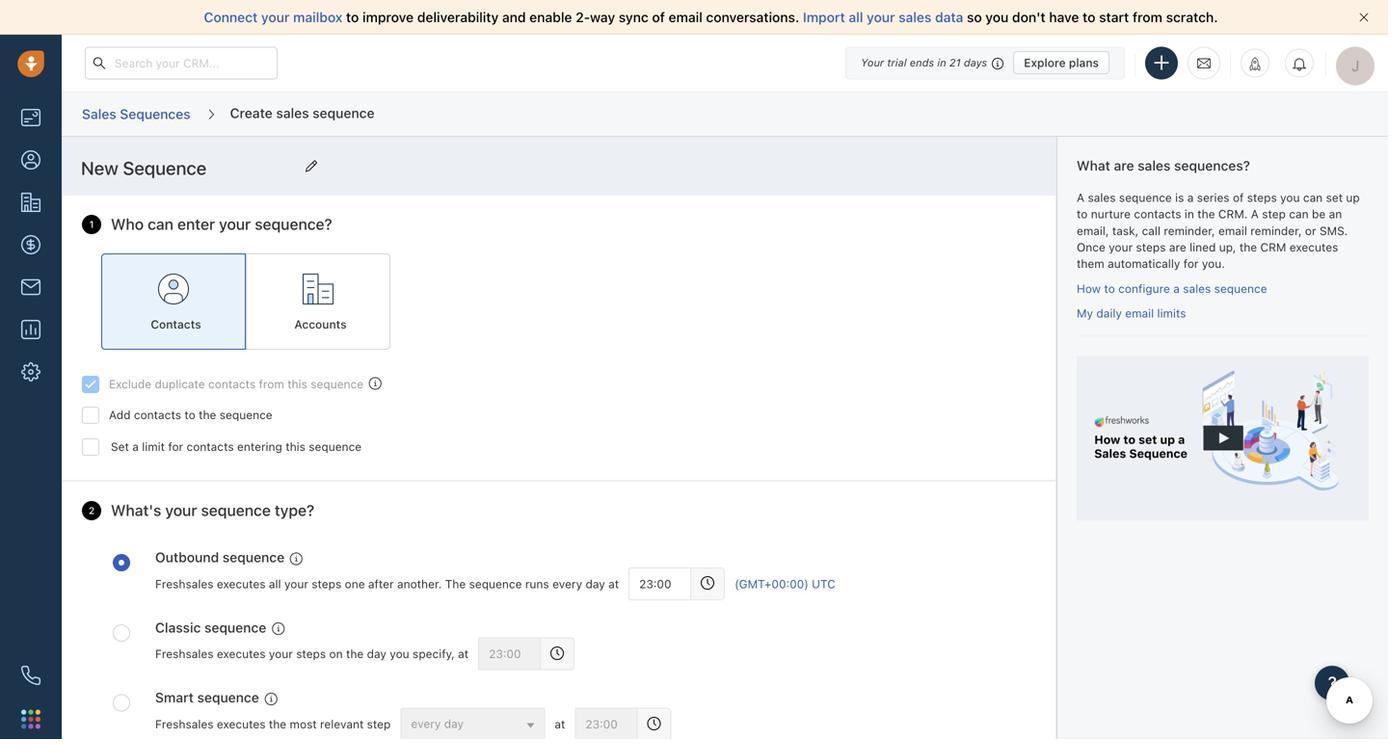 Task type: locate. For each thing, give the bounding box(es) containing it.
sequence down exclude duplicate contacts from this sequence
[[220, 408, 273, 422]]

can left be
[[1289, 208, 1309, 221]]

steps left one
[[312, 577, 342, 591]]

a up limits
[[1174, 282, 1180, 295]]

for inside "a sales sequence is a series of steps you can set up to nurture contacts in the crm. a step can be an email, task, call reminder, email reminder, or sms. once your steps are lined up, the crm executes them automatically for you."
[[1184, 257, 1199, 271]]

sequence down you.
[[1215, 282, 1268, 295]]

this right entering
[[286, 440, 306, 454]]

set a limit for contacts entering this sequence
[[111, 440, 362, 454]]

sales up nurture
[[1088, 191, 1116, 205]]

are right what
[[1114, 158, 1134, 174]]

0 vertical spatial day
[[586, 577, 605, 591]]

executes down <span class=" ">sales reps can use this for prospecting and account-based selling e.g. following up with event attendees</span> 'image'
[[217, 718, 266, 731]]

freshsales for classic
[[155, 648, 214, 661]]

sequence left <span class=" ">sales reps can use this for weekly check-ins with leads and to run renewal campaigns e.g. renewing a contract</span> image
[[204, 620, 266, 636]]

email down crm.
[[1219, 224, 1248, 238]]

be
[[1312, 208, 1326, 221]]

1 vertical spatial step
[[367, 718, 391, 731]]

1 vertical spatial for
[[168, 440, 183, 454]]

your down task,
[[1109, 241, 1133, 254]]

1 vertical spatial of
[[1233, 191, 1244, 205]]

1 horizontal spatial day
[[444, 717, 464, 731]]

sales sequences
[[82, 106, 191, 122]]

contacts
[[151, 318, 201, 331]]

1 freshsales from the top
[[155, 577, 214, 591]]

a right crm.
[[1251, 208, 1259, 221]]

executes down or
[[1290, 241, 1339, 254]]

sync
[[619, 9, 649, 25]]

are
[[1114, 158, 1134, 174], [1169, 241, 1187, 254]]

1 horizontal spatial from
[[1133, 9, 1163, 25]]

reminder, up crm
[[1251, 224, 1302, 238]]

contacts up add contacts to the sequence
[[208, 377, 256, 391]]

executes down classic sequence
[[217, 648, 266, 661]]

the down duplicate
[[199, 408, 216, 422]]

0 vertical spatial every
[[553, 577, 582, 591]]

step
[[1262, 208, 1286, 221], [367, 718, 391, 731]]

email inside "a sales sequence is a series of steps you can set up to nurture contacts in the crm. a step can be an email, task, call reminder, email reminder, or sms. once your steps are lined up, the crm executes them automatically for you."
[[1219, 224, 1248, 238]]

your trial ends in 21 days
[[861, 56, 988, 69]]

freshsales down smart on the left
[[155, 718, 214, 731]]

1 horizontal spatial email
[[1126, 307, 1154, 320]]

2 vertical spatial you
[[390, 648, 409, 661]]

exclude
[[109, 377, 152, 391]]

your inside "a sales sequence is a series of steps you can set up to nurture contacts in the crm. a step can be an email, task, call reminder, email reminder, or sms. once your steps are lined up, the crm executes them automatically for you."
[[1109, 241, 1133, 254]]

from right the start
[[1133, 9, 1163, 25]]

connect your mailbox link
[[204, 9, 346, 25]]

1 vertical spatial every
[[411, 717, 441, 731]]

you left set
[[1281, 191, 1300, 205]]

1 horizontal spatial for
[[1184, 257, 1199, 271]]

specify,
[[413, 648, 455, 661]]

start
[[1099, 9, 1129, 25]]

send email image
[[1198, 55, 1211, 71]]

day right on
[[367, 648, 387, 661]]

a
[[1077, 191, 1085, 205], [1251, 208, 1259, 221]]

2 vertical spatial day
[[444, 717, 464, 731]]

every right runs
[[553, 577, 582, 591]]

from up entering
[[259, 377, 284, 391]]

1 horizontal spatial in
[[1185, 208, 1195, 221]]

0 horizontal spatial a
[[1077, 191, 1085, 205]]

sequences?
[[1174, 158, 1251, 174]]

your right the what's
[[165, 502, 197, 520]]

of right sync
[[652, 9, 665, 25]]

1 horizontal spatial are
[[1169, 241, 1187, 254]]

(gmt+00:00)
[[735, 577, 809, 591]]

your right enter
[[219, 215, 251, 234]]

executes
[[1290, 241, 1339, 254], [217, 577, 266, 591], [217, 648, 266, 661], [217, 718, 266, 731]]

None text field
[[81, 151, 296, 184], [629, 568, 691, 601], [478, 638, 541, 671], [575, 708, 638, 740], [81, 151, 296, 184], [629, 568, 691, 601], [478, 638, 541, 671], [575, 708, 638, 740]]

explore plans
[[1024, 56, 1099, 69]]

0 horizontal spatial of
[[652, 9, 665, 25]]

sequence up outbound sequence
[[201, 502, 271, 520]]

Search your CRM... text field
[[85, 47, 278, 80]]

0 horizontal spatial reminder,
[[1164, 224, 1216, 238]]

in up lined on the top right of page
[[1185, 208, 1195, 221]]

0 horizontal spatial a
[[132, 440, 139, 454]]

0 horizontal spatial in
[[938, 56, 947, 69]]

1 horizontal spatial a
[[1174, 282, 1180, 295]]

0 vertical spatial for
[[1184, 257, 1199, 271]]

0 vertical spatial a
[[1077, 191, 1085, 205]]

can right the who
[[148, 215, 174, 234]]

contacts down add contacts to the sequence
[[187, 440, 234, 454]]

a
[[1188, 191, 1194, 205], [1174, 282, 1180, 295], [132, 440, 139, 454]]

to left the start
[[1083, 9, 1096, 25]]

can
[[1303, 191, 1323, 205], [1289, 208, 1309, 221], [148, 215, 174, 234]]

the
[[1198, 208, 1215, 221], [1240, 241, 1257, 254], [199, 408, 216, 422], [346, 648, 364, 661], [269, 718, 287, 731]]

entering
[[237, 440, 282, 454]]

1 horizontal spatial all
[[849, 9, 863, 25]]

this down accounts
[[288, 377, 307, 391]]

2
[[89, 505, 95, 516]]

smart
[[155, 690, 194, 706]]

most
[[290, 718, 317, 731]]

at right every day button
[[555, 718, 565, 731]]

way
[[590, 9, 615, 25]]

0 vertical spatial step
[[1262, 208, 1286, 221]]

who can enter your sequence?
[[111, 215, 332, 234]]

1 horizontal spatial step
[[1262, 208, 1286, 221]]

for right limit on the left
[[168, 440, 183, 454]]

contacts
[[1134, 208, 1182, 221], [208, 377, 256, 391], [134, 408, 181, 422], [187, 440, 234, 454]]

duplicate
[[155, 377, 205, 391]]

0 horizontal spatial from
[[259, 377, 284, 391]]

at right the specify,
[[458, 648, 469, 661]]

ends
[[910, 56, 934, 69]]

1 horizontal spatial reminder,
[[1251, 224, 1302, 238]]

after
[[368, 577, 394, 591]]

a right is
[[1188, 191, 1194, 205]]

1 horizontal spatial a
[[1251, 208, 1259, 221]]

sequence inside "a sales sequence is a series of steps you can set up to nurture contacts in the crm. a step can be an email, task, call reminder, email reminder, or sms. once your steps are lined up, the crm executes them automatically for you."
[[1119, 191, 1172, 205]]

email
[[669, 9, 703, 25], [1219, 224, 1248, 238], [1126, 307, 1154, 320]]

executes for smart sequence
[[217, 718, 266, 731]]

2 horizontal spatial day
[[586, 577, 605, 591]]

<span class=" ">sales reps can use this for prospecting and account-based selling e.g. following up with event attendees</span> image
[[264, 693, 278, 706]]

to
[[346, 9, 359, 25], [1083, 9, 1096, 25], [1077, 208, 1088, 221], [1104, 282, 1115, 295], [185, 408, 195, 422]]

freshsales for outbound
[[155, 577, 214, 591]]

0 horizontal spatial every
[[411, 717, 441, 731]]

for down lined on the top right of page
[[1184, 257, 1199, 271]]

plans
[[1069, 56, 1099, 69]]

2 horizontal spatial at
[[609, 577, 619, 591]]

every day
[[411, 717, 464, 731]]

you right 'so'
[[986, 9, 1009, 25]]

0 horizontal spatial for
[[168, 440, 183, 454]]

can up be
[[1303, 191, 1323, 205]]

sequence right 'the'
[[469, 577, 522, 591]]

you left the specify,
[[390, 648, 409, 661]]

of up crm.
[[1233, 191, 1244, 205]]

1 vertical spatial email
[[1219, 224, 1248, 238]]

contacts up call
[[1134, 208, 1182, 221]]

up
[[1346, 191, 1360, 205]]

what's your sequence type?
[[111, 502, 315, 520]]

your down <span class=" ">sales reps can use this for traditional drip campaigns e.g. reengaging with cold prospects</span> image
[[284, 577, 308, 591]]

them
[[1077, 257, 1105, 271]]

1 vertical spatial a
[[1251, 208, 1259, 221]]

sequence up call
[[1119, 191, 1172, 205]]

all up <span class=" ">sales reps can use this for weekly check-ins with leads and to run renewal campaigns e.g. renewing a contract</span> image
[[269, 577, 281, 591]]

set
[[111, 440, 129, 454]]

data
[[935, 9, 964, 25]]

2 vertical spatial freshsales
[[155, 718, 214, 731]]

relevant
[[320, 718, 364, 731]]

email right sync
[[669, 9, 703, 25]]

sales inside "a sales sequence is a series of steps you can set up to nurture contacts in the crm. a step can be an email, task, call reminder, email reminder, or sms. once your steps are lined up, the crm executes them automatically for you."
[[1088, 191, 1116, 205]]

who
[[111, 215, 144, 234]]

0 vertical spatial are
[[1114, 158, 1134, 174]]

at
[[609, 577, 619, 591], [458, 648, 469, 661], [555, 718, 565, 731]]

for
[[1184, 257, 1199, 271], [168, 440, 183, 454]]

to up email,
[[1077, 208, 1088, 221]]

<span class=" ">sales reps can use this for weekly check-ins with leads and to run renewal campaigns e.g. renewing a contract</span> image
[[271, 623, 285, 636]]

0 horizontal spatial email
[[669, 9, 703, 25]]

connect
[[204, 9, 258, 25]]

sequence left every contact has a unique email address, so don't worry about duplication. image
[[311, 377, 364, 391]]

on
[[329, 648, 343, 661]]

1 horizontal spatial of
[[1233, 191, 1244, 205]]

a down what
[[1077, 191, 1085, 205]]

daily
[[1097, 307, 1122, 320]]

my daily email limits link
[[1077, 307, 1186, 320]]

are inside "a sales sequence is a series of steps you can set up to nurture contacts in the crm. a step can be an email, task, call reminder, email reminder, or sms. once your steps are lined up, the crm executes them automatically for you."
[[1169, 241, 1187, 254]]

at right runs
[[609, 577, 619, 591]]

day
[[586, 577, 605, 591], [367, 648, 387, 661], [444, 717, 464, 731]]

of inside "a sales sequence is a series of steps you can set up to nurture contacts in the crm. a step can be an email, task, call reminder, email reminder, or sms. once your steps are lined up, the crm executes them automatically for you."
[[1233, 191, 1244, 205]]

every inside button
[[411, 717, 441, 731]]

1 vertical spatial from
[[259, 377, 284, 391]]

1 vertical spatial day
[[367, 648, 387, 661]]

0 vertical spatial from
[[1133, 9, 1163, 25]]

2 horizontal spatial email
[[1219, 224, 1248, 238]]

sequence left <span class=" ">sales reps can use this for traditional drip campaigns e.g. reengaging with cold prospects</span> image
[[223, 550, 285, 566]]

day down the specify,
[[444, 717, 464, 731]]

in
[[938, 56, 947, 69], [1185, 208, 1195, 221]]

0 vertical spatial in
[[938, 56, 947, 69]]

freshsales
[[155, 577, 214, 591], [155, 648, 214, 661], [155, 718, 214, 731]]

2 vertical spatial at
[[555, 718, 565, 731]]

step inside "a sales sequence is a series of steps you can set up to nurture contacts in the crm. a step can be an email, task, call reminder, email reminder, or sms. once your steps are lined up, the crm executes them automatically for you."
[[1262, 208, 1286, 221]]

sequence right entering
[[309, 440, 362, 454]]

0 horizontal spatial are
[[1114, 158, 1134, 174]]

2 reminder, from the left
[[1251, 224, 1302, 238]]

reminder, up lined on the top right of page
[[1164, 224, 1216, 238]]

are left lined on the top right of page
[[1169, 241, 1187, 254]]

day right runs
[[586, 577, 605, 591]]

1 vertical spatial you
[[1281, 191, 1300, 205]]

executes down outbound sequence
[[217, 577, 266, 591]]

outbound sequence
[[155, 550, 285, 566]]

3 freshsales from the top
[[155, 718, 214, 731]]

a right set
[[132, 440, 139, 454]]

call
[[1142, 224, 1161, 238]]

21
[[950, 56, 961, 69]]

classic sequence
[[155, 620, 266, 636]]

freshsales for smart
[[155, 718, 214, 731]]

reminder,
[[1164, 224, 1216, 238], [1251, 224, 1302, 238]]

1 vertical spatial freshsales
[[155, 648, 214, 661]]

1 vertical spatial are
[[1169, 241, 1187, 254]]

this
[[288, 377, 307, 391], [286, 440, 306, 454]]

step up crm
[[1262, 208, 1286, 221]]

2 vertical spatial a
[[132, 440, 139, 454]]

crm
[[1261, 241, 1287, 254]]

1 horizontal spatial you
[[986, 9, 1009, 25]]

step right "relevant"
[[367, 718, 391, 731]]

smart sequence
[[155, 690, 259, 706]]

(gmt+00:00) utc
[[735, 577, 836, 591]]

0 horizontal spatial step
[[367, 718, 391, 731]]

2 horizontal spatial a
[[1188, 191, 1194, 205]]

0 vertical spatial of
[[652, 9, 665, 25]]

0 horizontal spatial day
[[367, 648, 387, 661]]

configure
[[1119, 282, 1170, 295]]

all right import
[[849, 9, 863, 25]]

0 vertical spatial freshsales
[[155, 577, 214, 591]]

1 horizontal spatial at
[[555, 718, 565, 731]]

freshsales down 'outbound'
[[155, 577, 214, 591]]

every down the specify,
[[411, 717, 441, 731]]

to down duplicate
[[185, 408, 195, 422]]

email,
[[1077, 224, 1109, 238]]

sales
[[899, 9, 932, 25], [276, 105, 309, 121], [1138, 158, 1171, 174], [1088, 191, 1116, 205], [1183, 282, 1211, 295]]

mailbox
[[293, 9, 343, 25]]

steps
[[1247, 191, 1277, 205], [1136, 241, 1166, 254], [312, 577, 342, 591], [296, 648, 326, 661]]

email down configure
[[1126, 307, 1154, 320]]

how to configure a sales sequence link
[[1077, 282, 1268, 295]]

0 horizontal spatial at
[[458, 648, 469, 661]]

0 horizontal spatial all
[[269, 577, 281, 591]]

in left "21"
[[938, 56, 947, 69]]

0 vertical spatial a
[[1188, 191, 1194, 205]]

2 horizontal spatial you
[[1281, 191, 1300, 205]]

type?
[[275, 502, 315, 520]]

from
[[1133, 9, 1163, 25], [259, 377, 284, 391]]

all
[[849, 9, 863, 25], [269, 577, 281, 591]]

steps down call
[[1136, 241, 1166, 254]]

freshsales down classic
[[155, 648, 214, 661]]

0 horizontal spatial you
[[390, 648, 409, 661]]

1 horizontal spatial every
[[553, 577, 582, 591]]

2 freshsales from the top
[[155, 648, 214, 661]]

import all your sales data link
[[803, 9, 967, 25]]

close image
[[1360, 13, 1369, 22]]

1 vertical spatial in
[[1185, 208, 1195, 221]]



Task type: vqa. For each thing, say whether or not it's contained in the screenshot.
E Corp (sample) link
no



Task type: describe. For each thing, give the bounding box(es) containing it.
2-
[[576, 9, 590, 25]]

what are sales sequences?
[[1077, 158, 1251, 174]]

executes for outbound sequence
[[217, 577, 266, 591]]

lined
[[1190, 241, 1216, 254]]

your left mailbox
[[261, 9, 290, 25]]

sales right create
[[276, 105, 309, 121]]

in inside "a sales sequence is a series of steps you can set up to nurture contacts in the crm. a step can be an email, task, call reminder, email reminder, or sms. once your steps are lined up, the crm executes them automatically for you."
[[1185, 208, 1195, 221]]

improve
[[363, 9, 414, 25]]

phone element
[[12, 657, 50, 695]]

freshsales executes the most relevant step
[[155, 718, 391, 731]]

freshsales executes all your steps one after another. the sequence runs every day at
[[155, 577, 619, 591]]

up,
[[1219, 241, 1237, 254]]

to right 'how'
[[1104, 282, 1115, 295]]

enable
[[530, 9, 572, 25]]

your down <span class=" ">sales reps can use this for weekly check-ins with leads and to run renewal campaigns e.g. renewing a contract</span> image
[[269, 648, 293, 661]]

the right up,
[[1240, 241, 1257, 254]]

create sales sequence
[[230, 105, 375, 121]]

every day button
[[400, 708, 545, 740]]

1 vertical spatial a
[[1174, 282, 1180, 295]]

explore
[[1024, 56, 1066, 69]]

limit
[[142, 440, 165, 454]]

to inside "a sales sequence is a series of steps you can set up to nurture contacts in the crm. a step can be an email, task, call reminder, email reminder, or sms. once your steps are lined up, the crm executes them automatically for you."
[[1077, 208, 1088, 221]]

my
[[1077, 307, 1093, 320]]

runs
[[525, 577, 549, 591]]

and
[[502, 9, 526, 25]]

trial
[[887, 56, 907, 69]]

your
[[861, 56, 884, 69]]

0 vertical spatial this
[[288, 377, 307, 391]]

sales
[[82, 106, 116, 122]]

1 reminder, from the left
[[1164, 224, 1216, 238]]

connect your mailbox to improve deliverability and enable 2-way sync of email conversations. import all your sales data so you don't have to start from scratch.
[[204, 9, 1218, 25]]

an
[[1329, 208, 1342, 221]]

accounts link
[[246, 254, 391, 350]]

1 vertical spatial at
[[458, 648, 469, 661]]

limits
[[1158, 307, 1186, 320]]

a sales sequence is a series of steps you can set up to nurture contacts in the crm. a step can be an email, task, call reminder, email reminder, or sms. once your steps are lined up, the crm executes them automatically for you.
[[1077, 191, 1360, 271]]

what
[[1077, 158, 1111, 174]]

your up 'your'
[[867, 9, 895, 25]]

contacts link
[[101, 254, 246, 350]]

automatically
[[1108, 257, 1181, 271]]

2 vertical spatial email
[[1126, 307, 1154, 320]]

0 vertical spatial email
[[669, 9, 703, 25]]

have
[[1049, 9, 1079, 25]]

sales down you.
[[1183, 282, 1211, 295]]

how
[[1077, 282, 1101, 295]]

or
[[1305, 224, 1317, 238]]

freshsales executes your steps on the day you specify, at
[[155, 648, 469, 661]]

0 vertical spatial at
[[609, 577, 619, 591]]

day inside every day button
[[444, 717, 464, 731]]

crm.
[[1219, 208, 1248, 221]]

sales sequences link
[[81, 99, 192, 129]]

so
[[967, 9, 982, 25]]

sequence left <span class=" ">sales reps can use this for prospecting and account-based selling e.g. following up with event attendees</span> 'image'
[[197, 690, 259, 706]]

1 vertical spatial all
[[269, 577, 281, 591]]

executes for classic sequence
[[217, 648, 266, 661]]

add contacts to the sequence
[[109, 408, 273, 422]]

once
[[1077, 241, 1106, 254]]

you inside "a sales sequence is a series of steps you can set up to nurture contacts in the crm. a step can be an email, task, call reminder, email reminder, or sms. once your steps are lined up, the crm executes them automatically for you."
[[1281, 191, 1300, 205]]

days
[[964, 56, 988, 69]]

what's
[[111, 502, 161, 520]]

one
[[345, 577, 365, 591]]

every contact has a unique email address, so don't worry about duplication. image
[[368, 377, 382, 390]]

deliverability
[[417, 9, 499, 25]]

classic
[[155, 620, 201, 636]]

<span class=" ">sales reps can use this for traditional drip campaigns e.g. reengaging with cold prospects</span> image
[[289, 552, 303, 566]]

sales left the sequences?
[[1138, 158, 1171, 174]]

sequence right create
[[313, 105, 375, 121]]

1 vertical spatial this
[[286, 440, 306, 454]]

contacts inside "a sales sequence is a series of steps you can set up to nurture contacts in the crm. a step can be an email, task, call reminder, email reminder, or sms. once your steps are lined up, the crm executes them automatically for you."
[[1134, 208, 1182, 221]]

nurture
[[1091, 208, 1131, 221]]

steps left on
[[296, 648, 326, 661]]

1
[[89, 219, 94, 230]]

the left most
[[269, 718, 287, 731]]

a inside "a sales sequence is a series of steps you can set up to nurture contacts in the crm. a step can be an email, task, call reminder, email reminder, or sms. once your steps are lined up, the crm executes them automatically for you."
[[1188, 191, 1194, 205]]

add
[[109, 408, 131, 422]]

freshworks switcher image
[[21, 710, 40, 729]]

another.
[[397, 577, 442, 591]]

contacts up limit on the left
[[134, 408, 181, 422]]

the
[[445, 577, 466, 591]]

conversations.
[[706, 9, 800, 25]]

steps up crm.
[[1247, 191, 1277, 205]]

don't
[[1012, 9, 1046, 25]]

series
[[1197, 191, 1230, 205]]

the down series
[[1198, 208, 1215, 221]]

task,
[[1113, 224, 1139, 238]]

sequence?
[[255, 215, 332, 234]]

sales left data
[[899, 9, 932, 25]]

exclude duplicate contacts from this sequence
[[109, 377, 364, 391]]

(gmt+00:00) utc link
[[735, 576, 836, 592]]

sequences
[[120, 106, 191, 122]]

set
[[1326, 191, 1343, 205]]

0 vertical spatial you
[[986, 9, 1009, 25]]

executes inside "a sales sequence is a series of steps you can set up to nurture contacts in the crm. a step can be an email, task, call reminder, email reminder, or sms. once your steps are lined up, the crm executes them automatically for you."
[[1290, 241, 1339, 254]]

sms.
[[1320, 224, 1348, 238]]

is
[[1176, 191, 1184, 205]]

phone image
[[21, 666, 40, 686]]

create
[[230, 105, 273, 121]]

to right mailbox
[[346, 9, 359, 25]]

import
[[803, 9, 845, 25]]

the right on
[[346, 648, 364, 661]]

what's new image
[[1249, 57, 1262, 71]]

0 vertical spatial all
[[849, 9, 863, 25]]

enter
[[177, 215, 215, 234]]

outbound
[[155, 550, 219, 566]]

my daily email limits
[[1077, 307, 1186, 320]]

scratch.
[[1166, 9, 1218, 25]]

how to configure a sales sequence
[[1077, 282, 1268, 295]]



